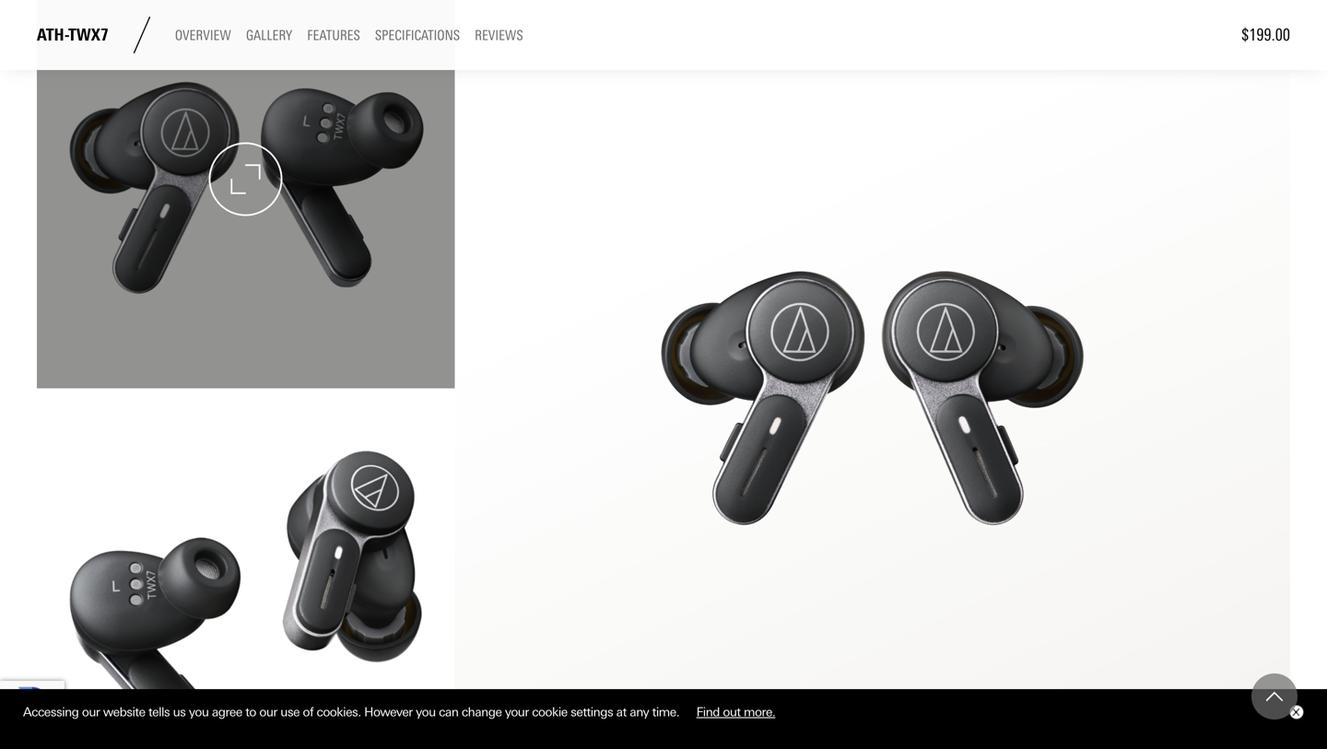 Task type: vqa. For each thing, say whether or not it's contained in the screenshot.
your
yes



Task type: locate. For each thing, give the bounding box(es) containing it.
0 horizontal spatial our
[[82, 706, 100, 720]]

our left website
[[82, 706, 100, 720]]

divider line image
[[123, 17, 160, 53]]

find
[[697, 706, 720, 720]]

out
[[723, 706, 741, 720]]

you
[[189, 706, 209, 720], [416, 706, 436, 720]]

1 horizontal spatial our
[[259, 706, 277, 720]]

0 horizontal spatial you
[[189, 706, 209, 720]]

ath-
[[37, 25, 69, 45]]

1 horizontal spatial you
[[416, 706, 436, 720]]

2 you from the left
[[416, 706, 436, 720]]

our
[[82, 706, 100, 720], [259, 706, 277, 720]]

1 our from the left
[[82, 706, 100, 720]]

product photo image
[[37, 0, 455, 388], [37, 388, 455, 750]]

accessing our website tells us you agree to our use of cookies. however you can change your cookie settings at any time.
[[23, 706, 683, 720]]

2 product photo image from the top
[[37, 388, 455, 750]]

of
[[303, 706, 314, 720]]

agree
[[212, 706, 242, 720]]

cookies.
[[317, 706, 361, 720]]

features
[[307, 27, 360, 44]]

settings
[[571, 706, 613, 720]]

your
[[505, 706, 529, 720]]

find out more. link
[[683, 699, 790, 727]]

overview
[[175, 27, 231, 44]]

our right to
[[259, 706, 277, 720]]

you right us
[[189, 706, 209, 720]]

gallery
[[246, 27, 293, 44]]

1 you from the left
[[189, 706, 209, 720]]

you left can
[[416, 706, 436, 720]]

$199.00
[[1242, 25, 1291, 45]]

tells
[[148, 706, 170, 720]]

cookie
[[532, 706, 568, 720]]

specifications
[[375, 27, 460, 44]]

at
[[617, 706, 627, 720]]

change
[[462, 706, 502, 720]]



Task type: describe. For each thing, give the bounding box(es) containing it.
time.
[[653, 706, 680, 720]]

to
[[246, 706, 256, 720]]

twx7
[[69, 25, 109, 45]]

arrow up image
[[1267, 689, 1284, 705]]

2 our from the left
[[259, 706, 277, 720]]

accessing
[[23, 706, 79, 720]]

can
[[439, 706, 459, 720]]

more.
[[744, 706, 776, 720]]

use
[[281, 706, 300, 720]]

website
[[103, 706, 145, 720]]

find out more.
[[697, 706, 776, 720]]

ath-twx7
[[37, 25, 109, 45]]

reviews
[[475, 27, 523, 44]]

1 product photo image from the top
[[37, 0, 455, 388]]

cross image
[[1293, 709, 1300, 717]]

any
[[630, 706, 649, 720]]

however
[[364, 706, 413, 720]]

us
[[173, 706, 186, 720]]



